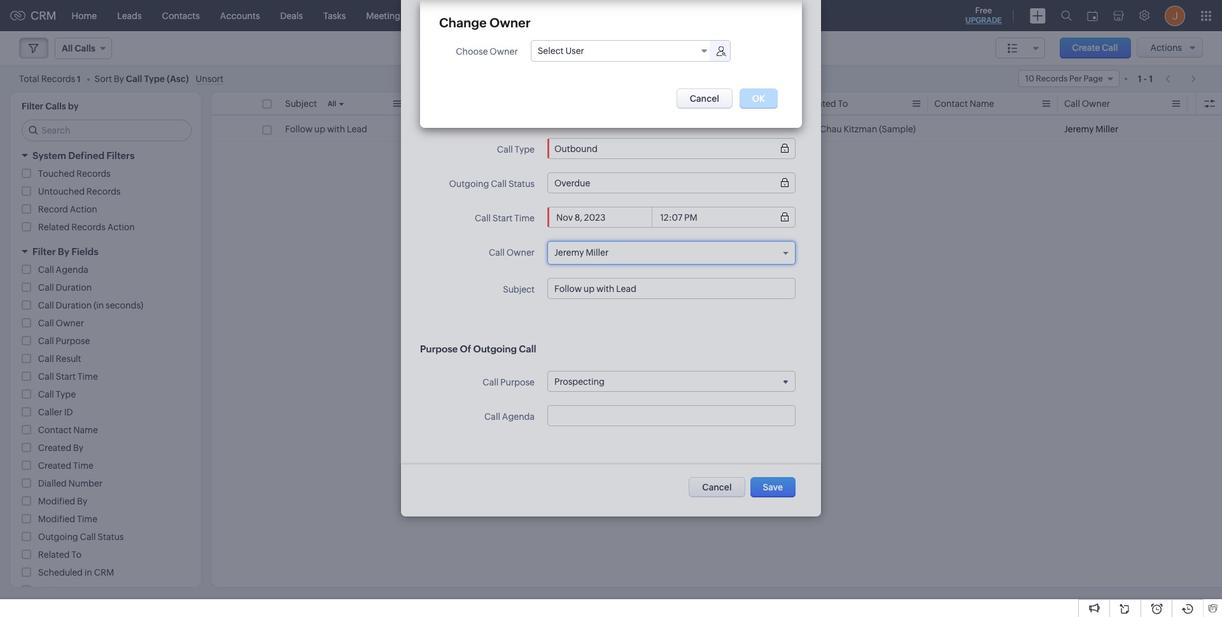 Task type: locate. For each thing, give the bounding box(es) containing it.
jeremy
[[1064, 124, 1094, 134], [554, 248, 584, 258]]

by inside dropdown button
[[58, 246, 69, 257]]

0 horizontal spatial call purpose
[[38, 336, 90, 346]]

purpose
[[56, 336, 90, 346], [420, 344, 458, 355], [500, 377, 535, 388]]

1 vertical spatial call duration
[[38, 283, 92, 293]]

by
[[114, 74, 124, 84], [58, 246, 69, 257], [73, 443, 83, 453], [77, 496, 87, 507]]

None button
[[676, 88, 733, 109], [689, 477, 745, 498], [750, 477, 796, 498], [676, 88, 733, 109], [689, 477, 745, 498], [750, 477, 796, 498]]

records for related
[[71, 222, 106, 232]]

0 vertical spatial name
[[970, 99, 994, 109]]

0 vertical spatial filter
[[22, 101, 43, 111]]

1 horizontal spatial contact name
[[934, 99, 994, 109]]

1 vertical spatial related to
[[38, 550, 82, 560]]

2 horizontal spatial 1
[[1149, 74, 1153, 84]]

by left the fields
[[58, 246, 69, 257]]

campaigns
[[518, 11, 566, 21]]

chau kitzman (sample)
[[820, 124, 916, 134]]

1 horizontal spatial subject
[[285, 99, 317, 109]]

filter inside dropdown button
[[32, 246, 56, 257]]

outgoing
[[449, 179, 489, 189], [473, 344, 517, 355], [38, 532, 78, 542]]

home link
[[61, 0, 107, 31]]

modified down dialled
[[38, 496, 75, 507]]

purpose down purpose of outgoing call
[[500, 377, 535, 388]]

home
[[72, 11, 97, 21]]

call duration
[[675, 99, 728, 109], [38, 283, 92, 293]]

1 vertical spatial call type
[[497, 144, 535, 155]]

related to up the scheduled
[[38, 550, 82, 560]]

1 vertical spatial start
[[56, 372, 76, 382]]

owner
[[490, 15, 531, 30], [490, 46, 518, 57], [1082, 99, 1110, 109], [506, 248, 535, 258], [56, 318, 84, 328]]

1 horizontal spatial crm
[[94, 568, 114, 578]]

documents link
[[576, 0, 644, 31]]

related up 'chau'
[[805, 99, 836, 109]]

call purpose down purpose of outgoing call
[[483, 377, 535, 388]]

by right sort
[[114, 74, 124, 84]]

0 horizontal spatial action
[[70, 204, 97, 214]]

1 horizontal spatial call type
[[415, 98, 453, 108]]

outgoing right "of"
[[473, 344, 517, 355]]

by up created time
[[73, 443, 83, 453]]

records
[[41, 74, 75, 84], [76, 169, 111, 179], [86, 186, 121, 197], [71, 222, 106, 232]]

records for untouched
[[86, 186, 121, 197]]

1 horizontal spatial call duration
[[675, 99, 728, 109]]

type
[[144, 74, 165, 84], [433, 98, 453, 108], [515, 144, 535, 155], [56, 390, 76, 400]]

related down "record"
[[38, 222, 70, 232]]

1 vertical spatial call agenda
[[484, 412, 535, 422]]

untouched
[[38, 186, 85, 197]]

1 horizontal spatial contact
[[934, 99, 968, 109]]

0 horizontal spatial subject
[[38, 586, 70, 596]]

1 horizontal spatial agenda
[[502, 412, 535, 422]]

meetings
[[366, 11, 405, 21]]

outgoing call status
[[449, 179, 535, 189], [38, 532, 124, 542]]

0 vertical spatial modified
[[38, 496, 75, 507]]

created up dialled
[[38, 461, 71, 471]]

1 vertical spatial jeremy miller
[[554, 248, 609, 258]]

action up filter by fields dropdown button
[[107, 222, 135, 232]]

1 right -
[[1149, 74, 1153, 84]]

0 vertical spatial outgoing call status
[[449, 179, 535, 189]]

1 vertical spatial modified
[[38, 514, 75, 524]]

1 horizontal spatial outgoing call status
[[449, 179, 535, 189]]

related to
[[805, 99, 848, 109], [38, 550, 82, 560]]

records up the fields
[[71, 222, 106, 232]]

navigation
[[1159, 69, 1203, 88]]

1 horizontal spatial jeremy
[[1064, 124, 1094, 134]]

system defined filters
[[32, 150, 134, 161]]

outbound
[[415, 124, 458, 134]]

0 horizontal spatial 1
[[77, 74, 81, 84]]

by for filter
[[58, 246, 69, 257]]

name
[[970, 99, 994, 109], [73, 425, 98, 435]]

0 horizontal spatial contact name
[[38, 425, 98, 435]]

1 left sort
[[77, 74, 81, 84]]

related up the scheduled
[[38, 550, 70, 560]]

sort by call type (asc)
[[95, 74, 189, 84]]

1 horizontal spatial miller
[[1096, 124, 1118, 134]]

documents
[[586, 11, 634, 21]]

projects link
[[687, 0, 740, 31]]

1 created from the top
[[38, 443, 71, 453]]

0 vertical spatial call type
[[415, 98, 453, 108]]

0 vertical spatial call duration
[[675, 99, 728, 109]]

Search text field
[[22, 120, 191, 141]]

0 horizontal spatial to
[[71, 550, 82, 560]]

filter left the fields
[[32, 246, 56, 257]]

modified down modified by
[[38, 514, 75, 524]]

0 vertical spatial calls
[[425, 11, 445, 21]]

call purpose up result
[[38, 336, 90, 346]]

by for modified
[[77, 496, 87, 507]]

all
[[328, 100, 336, 108]]

record
[[38, 204, 68, 214]]

1 vertical spatial calls
[[45, 101, 66, 111]]

0 horizontal spatial call owner
[[38, 318, 84, 328]]

edit
[[420, 13, 444, 27]]

follow up with lead link
[[285, 123, 367, 136]]

call agenda for calls
[[38, 265, 88, 275]]

to up scheduled in crm
[[71, 550, 82, 560]]

0 horizontal spatial jeremy miller
[[554, 248, 609, 258]]

2 horizontal spatial purpose
[[500, 377, 535, 388]]

select
[[538, 46, 564, 56]]

1 modified from the top
[[38, 496, 75, 507]]

to up 'chau'
[[838, 99, 848, 109]]

call start time
[[475, 213, 535, 223], [38, 372, 98, 382]]

0 horizontal spatial purpose
[[56, 336, 90, 346]]

number
[[68, 479, 102, 489]]

filter down total
[[22, 101, 43, 111]]

1 horizontal spatial to
[[838, 99, 848, 109]]

2 modified from the top
[[38, 514, 75, 524]]

0 vertical spatial agenda
[[56, 265, 88, 275]]

modified for modified by
[[38, 496, 75, 507]]

1 vertical spatial contact name
[[38, 425, 98, 435]]

(in
[[94, 300, 104, 311]]

0 vertical spatial duration
[[692, 99, 728, 109]]

jeremy miller
[[1064, 124, 1118, 134], [554, 248, 609, 258]]

dialled number
[[38, 479, 102, 489]]

0 horizontal spatial agenda
[[56, 265, 88, 275]]

call owner
[[1064, 99, 1110, 109], [489, 248, 535, 258], [38, 318, 84, 328]]

None text field
[[631, 71, 763, 89], [554, 284, 789, 294], [631, 71, 763, 89], [554, 284, 789, 294]]

calls
[[425, 11, 445, 21], [45, 101, 66, 111]]

deals
[[280, 11, 303, 21]]

1 horizontal spatial related to
[[805, 99, 848, 109]]

touched
[[38, 169, 75, 179]]

0 horizontal spatial start
[[56, 372, 76, 382]]

visits
[[655, 11, 676, 21]]

contact name
[[934, 99, 994, 109], [38, 425, 98, 435]]

action up related records action
[[70, 204, 97, 214]]

outgoing down "outbound"
[[449, 179, 489, 189]]

1 horizontal spatial call start time
[[475, 213, 535, 223]]

create call button
[[1059, 38, 1131, 59]]

0 horizontal spatial call start time
[[38, 372, 98, 382]]

1 left -
[[1138, 74, 1142, 84]]

purpose left "of"
[[420, 344, 458, 355]]

0 vertical spatial related
[[805, 99, 836, 109]]

edit call
[[420, 13, 470, 27]]

1 vertical spatial miller
[[586, 248, 609, 258]]

records down touched records
[[86, 186, 121, 197]]

call
[[447, 13, 470, 27], [1102, 43, 1118, 53], [420, 43, 438, 54], [126, 74, 142, 84], [415, 98, 431, 108], [675, 99, 691, 109], [1064, 99, 1080, 109], [497, 144, 513, 155], [491, 179, 507, 189], [475, 213, 491, 223], [489, 248, 505, 258], [38, 265, 54, 275], [38, 283, 54, 293], [38, 300, 54, 311], [38, 318, 54, 328], [38, 336, 54, 346], [519, 344, 536, 355], [38, 354, 54, 364], [38, 372, 54, 382], [483, 377, 499, 388], [38, 390, 54, 400], [484, 412, 500, 422], [80, 532, 96, 542]]

2 created from the top
[[38, 461, 71, 471]]

1 inside total records 1
[[77, 74, 81, 84]]

1 vertical spatial related
[[38, 222, 70, 232]]

created
[[38, 443, 71, 453], [38, 461, 71, 471]]

miller
[[1096, 124, 1118, 134], [586, 248, 609, 258]]

time
[[514, 213, 535, 223], [77, 372, 98, 382], [73, 461, 93, 471], [77, 514, 97, 524]]

records down defined
[[76, 169, 111, 179]]

1 horizontal spatial start
[[493, 213, 512, 223]]

chau kitzman (sample) link
[[805, 123, 916, 136]]

by for created
[[73, 443, 83, 453]]

nov
[[545, 124, 561, 134]]

0 horizontal spatial outgoing call status
[[38, 532, 124, 542]]

information
[[440, 43, 493, 54]]

records up filter calls by
[[41, 74, 75, 84]]

1 horizontal spatial call purpose
[[483, 377, 535, 388]]

1 horizontal spatial 1
[[1138, 74, 1142, 84]]

seconds)
[[106, 300, 143, 311]]

call purpose
[[38, 336, 90, 346], [483, 377, 535, 388]]

related records action
[[38, 222, 135, 232]]

crm right in
[[94, 568, 114, 578]]

filter for filter calls by
[[22, 101, 43, 111]]

contacts link
[[152, 0, 210, 31]]

0 vertical spatial action
[[70, 204, 97, 214]]

purpose of outgoing call
[[420, 344, 536, 355]]

by for sort
[[114, 74, 124, 84]]

actions
[[1150, 43, 1182, 53]]

0 horizontal spatial name
[[73, 425, 98, 435]]

modified for modified time
[[38, 514, 75, 524]]

1 for total records 1
[[77, 74, 81, 84]]

filters
[[107, 150, 134, 161]]

0 vertical spatial jeremy miller
[[1064, 124, 1118, 134]]

up
[[314, 124, 325, 134]]

1 vertical spatial filter
[[32, 246, 56, 257]]

2 horizontal spatial subject
[[503, 285, 535, 295]]

0 horizontal spatial crm
[[31, 9, 56, 22]]

crm link
[[10, 9, 56, 22]]

reports
[[465, 11, 498, 21]]

0 horizontal spatial miller
[[586, 248, 609, 258]]

1 vertical spatial crm
[[94, 568, 114, 578]]

filter
[[22, 101, 43, 111], [32, 246, 56, 257]]

0 horizontal spatial contact
[[38, 425, 72, 435]]

1 horizontal spatial call agenda
[[484, 412, 535, 422]]

2 vertical spatial duration
[[56, 300, 92, 311]]

to
[[838, 99, 848, 109], [71, 550, 82, 560]]

0 vertical spatial contact
[[934, 99, 968, 109]]

action
[[70, 204, 97, 214], [107, 222, 135, 232]]

0 horizontal spatial call agenda
[[38, 265, 88, 275]]

0 horizontal spatial call duration
[[38, 283, 92, 293]]

calls up call information at the top left
[[425, 11, 445, 21]]

by down number
[[77, 496, 87, 507]]

0 vertical spatial subject
[[285, 99, 317, 109]]

calls link
[[415, 0, 455, 31]]

0 vertical spatial start
[[493, 213, 512, 223]]

2 horizontal spatial call owner
[[1064, 99, 1110, 109]]

modified
[[38, 496, 75, 507], [38, 514, 75, 524]]

crm left home
[[31, 9, 56, 22]]

2 vertical spatial call type
[[38, 390, 76, 400]]

0 horizontal spatial related to
[[38, 550, 82, 560]]

0 vertical spatial call owner
[[1064, 99, 1110, 109]]

0 vertical spatial related to
[[805, 99, 848, 109]]

1 vertical spatial jeremy
[[554, 248, 584, 258]]

0 vertical spatial status
[[508, 179, 535, 189]]

1 horizontal spatial call owner
[[489, 248, 535, 258]]

1 horizontal spatial name
[[970, 99, 994, 109]]

created up created time
[[38, 443, 71, 453]]

1 horizontal spatial status
[[508, 179, 535, 189]]

calls left the by
[[45, 101, 66, 111]]

record action
[[38, 204, 97, 214]]

related to up 'chau'
[[805, 99, 848, 109]]

follow up with lead
[[285, 124, 367, 134]]

purpose up result
[[56, 336, 90, 346]]

outgoing down modified time
[[38, 532, 78, 542]]



Task type: describe. For each thing, give the bounding box(es) containing it.
records for touched
[[76, 169, 111, 179]]

modified by
[[38, 496, 87, 507]]

by
[[68, 101, 79, 111]]

leads
[[117, 11, 142, 21]]

result
[[56, 354, 81, 364]]

Select User field
[[531, 41, 712, 61]]

upgrade
[[965, 16, 1002, 25]]

id
[[64, 407, 73, 418]]

1 vertical spatial name
[[73, 425, 98, 435]]

created for created time
[[38, 461, 71, 471]]

0 horizontal spatial calls
[[45, 101, 66, 111]]

1 vertical spatial call start time
[[38, 372, 98, 382]]

create
[[1072, 43, 1100, 53]]

pm
[[620, 124, 633, 134]]

1 vertical spatial outgoing call status
[[38, 532, 124, 542]]

agenda for information
[[502, 412, 535, 422]]

leads link
[[107, 0, 152, 31]]

1 vertical spatial duration
[[56, 283, 92, 293]]

create call
[[1072, 43, 1118, 53]]

call inside button
[[1102, 43, 1118, 53]]

meetings link
[[356, 0, 415, 31]]

unsort
[[196, 74, 223, 84]]

-
[[1144, 74, 1147, 84]]

0 horizontal spatial jeremy
[[554, 248, 584, 258]]

caller id
[[38, 407, 73, 418]]

0 vertical spatial crm
[[31, 9, 56, 22]]

0 horizontal spatial call type
[[38, 390, 76, 400]]

1 vertical spatial action
[[107, 222, 135, 232]]

accounts
[[220, 11, 260, 21]]

filter for filter by fields
[[32, 246, 56, 257]]

created time
[[38, 461, 93, 471]]

select user
[[538, 46, 584, 56]]

1 for 1 - 1
[[1149, 74, 1153, 84]]

1 vertical spatial contact
[[38, 425, 72, 435]]

free
[[975, 6, 992, 15]]

fields
[[71, 246, 98, 257]]

1 horizontal spatial jeremy miller
[[1064, 124, 1118, 134]]

change
[[439, 15, 487, 30]]

records for total
[[41, 74, 75, 84]]

total records 1
[[19, 74, 81, 84]]

0 vertical spatial miller
[[1096, 124, 1118, 134]]

2 vertical spatial subject
[[38, 586, 70, 596]]

agenda for calls
[[56, 265, 88, 275]]

8,
[[563, 124, 571, 134]]

0 vertical spatial call purpose
[[38, 336, 90, 346]]

system
[[32, 150, 66, 161]]

change owner
[[439, 15, 531, 30]]

0 vertical spatial to
[[838, 99, 848, 109]]

2023
[[573, 124, 594, 134]]

sort
[[95, 74, 112, 84]]

campaigns link
[[508, 0, 576, 31]]

0 vertical spatial outgoing
[[449, 179, 489, 189]]

chau
[[820, 124, 842, 134]]

visits link
[[644, 0, 687, 31]]

dialled
[[38, 479, 67, 489]]

filter calls by
[[22, 101, 79, 111]]

2 vertical spatial call owner
[[38, 318, 84, 328]]

with
[[327, 124, 345, 134]]

total
[[19, 74, 39, 84]]

touched records
[[38, 169, 111, 179]]

0 vertical spatial call start time
[[475, 213, 535, 223]]

(asc)
[[167, 74, 189, 84]]

call result
[[38, 354, 81, 364]]

scheduled in crm
[[38, 568, 114, 578]]

(sample)
[[879, 124, 916, 134]]

created for created by
[[38, 443, 71, 453]]

contacts
[[162, 11, 200, 21]]

of
[[460, 344, 471, 355]]

accounts link
[[210, 0, 270, 31]]

1 horizontal spatial purpose
[[420, 344, 458, 355]]

lead
[[347, 124, 367, 134]]

follow
[[285, 124, 313, 134]]

choose
[[456, 46, 488, 57]]

12:07
[[596, 124, 618, 134]]

user
[[565, 46, 584, 56]]

call information
[[420, 43, 493, 54]]

0 horizontal spatial status
[[98, 532, 124, 542]]

untouched records
[[38, 186, 121, 197]]

tasks
[[323, 11, 346, 21]]

1 horizontal spatial calls
[[425, 11, 445, 21]]

2 horizontal spatial call type
[[497, 144, 535, 155]]

tasks link
[[313, 0, 356, 31]]

0 vertical spatial jeremy
[[1064, 124, 1094, 134]]

1 vertical spatial subject
[[503, 285, 535, 295]]

1 vertical spatial call owner
[[489, 248, 535, 258]]

defined
[[68, 150, 104, 161]]

projects
[[697, 11, 730, 21]]

filter by fields
[[32, 246, 98, 257]]

call duration (in seconds)
[[38, 300, 143, 311]]

choose owner
[[456, 46, 518, 57]]

1 vertical spatial outgoing
[[473, 344, 517, 355]]

free upgrade
[[965, 6, 1002, 25]]

1 vertical spatial to
[[71, 550, 82, 560]]

call agenda for information
[[484, 412, 535, 422]]

created by
[[38, 443, 83, 453]]

nov 8, 2023 12:07 pm
[[545, 124, 633, 134]]

in
[[85, 568, 92, 578]]

reports link
[[455, 0, 508, 31]]

0 vertical spatial contact name
[[934, 99, 994, 109]]

system defined filters button
[[10, 144, 201, 167]]

2 vertical spatial outgoing
[[38, 532, 78, 542]]

deals link
[[270, 0, 313, 31]]

caller
[[38, 407, 62, 418]]

2 vertical spatial related
[[38, 550, 70, 560]]

filter by fields button
[[10, 241, 201, 263]]



Task type: vqa. For each thing, say whether or not it's contained in the screenshot.
the topmost THE STATUS
yes



